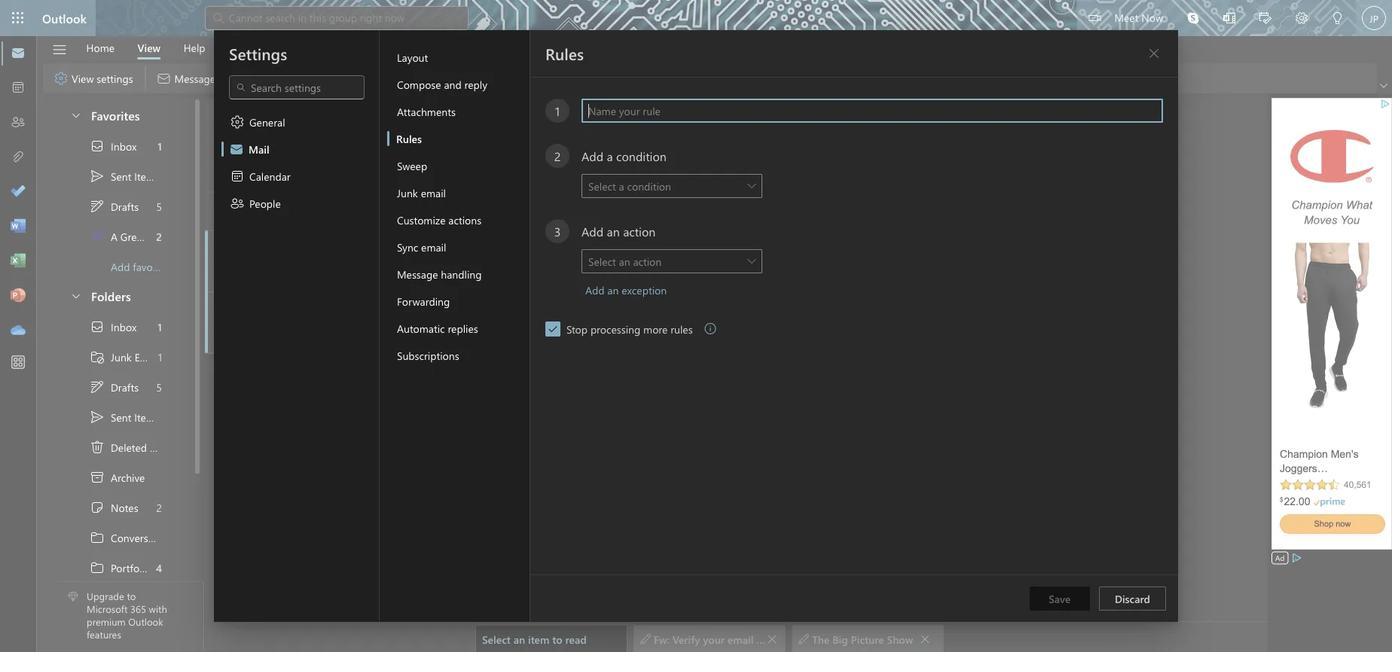 Task type: vqa. For each thing, say whether or not it's contained in the screenshot.
 search field
no



Task type: describe. For each thing, give the bounding box(es) containing it.
onedrive image
[[11, 323, 26, 338]]


[[229, 142, 244, 157]]

 button for fw: verify your email for coupa supplier portal
[[767, 629, 778, 650]]

2 sent from the top
[[111, 411, 131, 425]]


[[52, 42, 67, 58]]

dialog containing settings
[[0, 0, 1393, 653]]

home button
[[75, 36, 126, 60]]

cloud watchers 1 member
[[259, 118, 348, 150]]

add for add favorite
[[111, 260, 130, 274]]

and
[[444, 77, 462, 91]]

meet now
[[1115, 10, 1164, 24]]

send
[[280, 162, 304, 176]]

inbox inside message list section
[[258, 205, 289, 221]]

select a condition
[[589, 179, 672, 193]]

outlook link
[[42, 0, 87, 36]]

action for add an action
[[623, 223, 656, 240]]

rules inside button
[[396, 132, 422, 145]]

big
[[833, 633, 849, 647]]

sync email button
[[387, 234, 530, 261]]

drafts for 
[[111, 200, 139, 214]]

 for 
[[90, 380, 105, 395]]

add an exception
[[586, 283, 667, 297]]

 for  view settings
[[54, 71, 69, 86]]

1  tree item from the top
[[55, 161, 176, 191]]

home inside button
[[86, 41, 115, 55]]

discard
[[1115, 592, 1151, 606]]

email inside sync email button
[[421, 240, 447, 254]]

message handling button
[[387, 261, 530, 288]]

compose
[[397, 77, 441, 91]]

add an action
[[582, 223, 656, 240]]

12:01 pm
[[400, 315, 436, 328]]

ad inside message list no conversations selected list box
[[403, 240, 412, 250]]

layout
[[397, 50, 428, 64]]

exception
[[622, 283, 667, 297]]

outlook banner
[[0, 0, 1393, 36]]

 inside tree
[[90, 410, 105, 425]]

forwarding button
[[387, 288, 530, 315]]

more apps image
[[11, 356, 26, 371]]

sweep button
[[387, 152, 530, 179]]

2 inside rules tab panel
[[555, 148, 561, 164]]

 inbox for 
[[90, 320, 137, 335]]

 button for folders
[[63, 282, 88, 310]]

save button
[[1030, 587, 1091, 611]]

select inside button
[[482, 633, 511, 647]]

favorites
[[91, 107, 140, 123]]

 for 
[[90, 320, 105, 335]]

internet
[[360, 253, 398, 267]]

word image
[[11, 219, 26, 234]]

premium features image
[[68, 592, 78, 603]]

processing
[[591, 322, 641, 336]]

junk email
[[397, 186, 446, 200]]

for
[[757, 633, 771, 647]]

verify
[[673, 633, 701, 647]]

 tree item for 
[[55, 372, 176, 403]]

compose and reply button
[[387, 71, 530, 98]]

add for add an exception
[[586, 283, 605, 297]]

mail
[[249, 142, 270, 156]]

 inbox for 
[[90, 139, 137, 154]]

 drafts for 
[[90, 380, 139, 395]]

document containing settings
[[0, 0, 1393, 653]]


[[372, 162, 387, 177]]

 tree item
[[55, 433, 176, 463]]

action for select an action
[[633, 254, 662, 268]]

cw
[[223, 128, 242, 144]]

archive
[[111, 471, 145, 485]]

compose and reply
[[397, 77, 488, 91]]

t-
[[256, 253, 266, 267]]

5g
[[312, 253, 325, 267]]

5 for 
[[156, 380, 162, 394]]

microsoft
[[87, 603, 128, 616]]

cloud inside cloud watchers 1 member
[[259, 118, 293, 136]]


[[436, 208, 450, 222]]

 inside  the big picture show 
[[920, 634, 931, 645]]

 archive
[[90, 470, 145, 485]]

excel image
[[11, 254, 26, 269]]

2 for 
[[156, 230, 162, 244]]

1 inside the  junk email 1
[[158, 350, 162, 364]]

 inside favorites tree
[[90, 169, 105, 184]]

1 inside favorites tree
[[158, 139, 162, 153]]


[[90, 350, 105, 365]]

items for  tree item
[[150, 441, 175, 455]]

save
[[1049, 592, 1072, 606]]

stop processing more rules
[[567, 322, 693, 336]]

automatic
[[397, 321, 445, 335]]

upgrade
[[87, 590, 124, 603]]

add favorite tree item
[[55, 252, 176, 282]]

rules
[[671, 322, 693, 336]]


[[1090, 12, 1102, 24]]

settings tab list
[[214, 30, 380, 623]]

fw:
[[654, 633, 670, 647]]

 for fw: verify your email for coupa supplier portal's  button
[[767, 634, 778, 645]]

handling
[[441, 267, 482, 281]]

 button for the big picture show
[[915, 629, 936, 650]]

email inside the junk email button
[[421, 186, 446, 200]]

 for 
[[90, 139, 105, 154]]

behind
[[499, 253, 533, 267]]

settings
[[97, 71, 133, 85]]

favorite
[[133, 260, 168, 274]]

customize actions
[[397, 213, 482, 227]]

meet
[[1115, 10, 1139, 24]]

add an exception button
[[582, 275, 674, 305]]

favorites tree item
[[55, 101, 176, 131]]

Search settings search field
[[246, 80, 349, 95]]

junk inside the  junk email 1
[[111, 350, 132, 364]]

 tree item
[[55, 222, 176, 252]]

sync email
[[397, 240, 447, 254]]

 the big picture show 
[[799, 633, 931, 647]]

sync
[[397, 240, 419, 254]]

watchers inside message list no conversations selected list box
[[330, 314, 375, 328]]

 for the
[[799, 634, 810, 645]]


[[230, 196, 245, 211]]

select for a
[[589, 179, 616, 193]]

your
[[703, 633, 725, 647]]

 tree item
[[55, 342, 176, 372]]

email inside the reading pane 'main content'
[[728, 633, 754, 647]]

junk email button
[[387, 179, 530, 207]]

 button
[[44, 37, 75, 63]]

help button
[[172, 36, 217, 60]]

 tree item
[[55, 463, 176, 493]]

 for fw:
[[641, 634, 651, 645]]

reading pane main content
[[470, 94, 1269, 653]]

layout button
[[387, 44, 530, 71]]

deleted
[[111, 441, 147, 455]]

select an item to read
[[482, 633, 587, 647]]

new
[[277, 314, 297, 328]]

an for select an action
[[619, 254, 631, 268]]

customize actions button
[[387, 207, 530, 234]]

 button
[[699, 317, 723, 341]]

message list no conversations selected list box
[[205, 231, 533, 652]]

2  tree item from the top
[[55, 403, 176, 433]]

show
[[888, 633, 914, 647]]

365
[[130, 603, 146, 616]]

subscriptions button
[[387, 342, 530, 369]]

files image
[[11, 150, 26, 165]]

customize
[[397, 213, 446, 227]]

mobile®
[[266, 253, 309, 267]]

cw button
[[214, 118, 250, 155]]

calendar
[[249, 169, 291, 183]]

is
[[409, 314, 417, 328]]

leave
[[408, 253, 435, 267]]

pm
[[422, 315, 436, 328]]

to inside upgrade to microsoft 365 with premium outlook features
[[127, 590, 136, 603]]



Task type: locate. For each thing, give the bounding box(es) containing it.
2 horizontal spatial  button
[[1143, 41, 1167, 66]]

rules button
[[387, 125, 530, 152]]

condition up select a condition
[[617, 148, 667, 164]]

attachments button
[[387, 98, 530, 125]]

sent inside favorites tree
[[111, 169, 131, 183]]

 sent items for first  tree item from the bottom of the page
[[90, 410, 160, 425]]

notes
[[111, 501, 138, 515]]

1 vertical spatial rules
[[396, 132, 422, 145]]

 fw: verify your email for coupa supplier portal
[[641, 633, 878, 647]]

add inside button
[[586, 283, 605, 297]]

message list section
[[205, 100, 533, 652]]

 drafts up  tree item
[[90, 199, 139, 214]]

 tree item down favorites tree item at the left
[[55, 161, 176, 191]]

1
[[555, 103, 561, 119], [259, 138, 264, 150], [158, 139, 162, 153], [158, 320, 162, 334], [158, 350, 162, 364]]

condition inside field
[[627, 179, 672, 193]]

to left "read"
[[553, 633, 563, 647]]

a for add
[[607, 148, 613, 164]]

0 horizontal spatial the
[[256, 314, 274, 328]]

discard button
[[1100, 587, 1167, 611]]

Select a action field
[[582, 249, 763, 274]]

to right upgrade
[[127, 590, 136, 603]]

0 horizontal spatial rules
[[396, 132, 422, 145]]

the left new on the left
[[256, 314, 274, 328]]

2  tree item from the top
[[55, 372, 176, 403]]

 for 
[[90, 199, 105, 214]]

2  from the top
[[90, 320, 105, 335]]

2 vertical spatial inbox
[[111, 320, 137, 334]]

0 horizontal spatial cloud
[[259, 118, 293, 136]]

0 vertical spatial  inbox
[[90, 139, 137, 154]]

add for add a condition
[[582, 148, 604, 164]]


[[230, 169, 245, 184]]

 left supplier
[[767, 634, 778, 645]]

 junk email 1
[[90, 350, 162, 365]]

 inside settings tab list
[[230, 115, 245, 130]]

 tree item
[[55, 161, 176, 191], [55, 403, 176, 433]]

1 horizontal spatial outlook
[[128, 616, 163, 629]]

1 vertical spatial 
[[90, 380, 105, 395]]

1 member button
[[256, 138, 300, 150]]

0 vertical spatial  sent items
[[90, 169, 160, 184]]

1 vertical spatial  inbox
[[90, 320, 137, 335]]

1 vertical spatial 
[[90, 561, 105, 576]]

5
[[156, 200, 162, 214], [156, 380, 162, 394]]

people
[[249, 196, 281, 210]]

a for select
[[619, 179, 625, 193]]

to inside button
[[553, 633, 563, 647]]

2 drafts from the top
[[111, 380, 139, 394]]

1 inside rules tab panel
[[555, 103, 561, 119]]

junk right 
[[111, 350, 132, 364]]

 drafts down  tree item
[[90, 380, 139, 395]]

 tree item down favorites
[[55, 131, 176, 161]]

1  tree item from the top
[[55, 191, 176, 222]]

home inside message list no conversations selected list box
[[328, 253, 357, 267]]

left-rail-appbar navigation
[[3, 36, 33, 348]]

1 right 
[[158, 350, 162, 364]]

5 down email
[[156, 380, 162, 394]]

 tree item up 
[[55, 191, 176, 222]]

view button
[[126, 36, 172, 60]]

1 vertical spatial  tree item
[[55, 372, 176, 403]]

junk inside the junk email button
[[397, 186, 418, 200]]

1 down favorites tree item at the left
[[158, 139, 162, 153]]

rules heading
[[546, 43, 584, 64]]

0 vertical spatial the
[[256, 314, 274, 328]]

2  tree item from the top
[[55, 553, 176, 583]]

1 vertical spatial drafts
[[111, 380, 139, 394]]

3
[[555, 223, 561, 240]]

to do image
[[11, 185, 26, 200]]

0 horizontal spatial to
[[127, 590, 136, 603]]

items inside  deleted items
[[150, 441, 175, 455]]

 button inside "folders" tree item
[[63, 282, 88, 310]]

0 vertical spatial 5
[[156, 200, 162, 214]]

inbox for 
[[111, 139, 137, 153]]

2  from the top
[[90, 380, 105, 395]]

 button down now
[[1143, 41, 1167, 66]]

select for an
[[589, 254, 616, 268]]


[[548, 324, 559, 335]]

 inside message list section
[[259, 162, 274, 177]]

0 horizontal spatial view
[[72, 71, 94, 85]]

tab list containing home
[[75, 36, 217, 60]]

items inside favorites tree
[[134, 169, 160, 183]]

2  from the left
[[799, 634, 810, 645]]

an up add an exception
[[619, 254, 631, 268]]

email
[[135, 350, 160, 364]]

an down the select an action
[[608, 283, 619, 297]]

add inside tree item
[[111, 260, 130, 274]]

 tree item for 
[[55, 312, 176, 342]]

home right 5g
[[328, 253, 357, 267]]

1 left member
[[259, 138, 264, 150]]

action
[[623, 223, 656, 240], [633, 254, 662, 268]]

1 horizontal spatial  button
[[915, 629, 936, 650]]

1 vertical spatial to
[[553, 633, 563, 647]]

0 vertical spatial 
[[54, 71, 69, 86]]

select left item
[[482, 633, 511, 647]]

watchers
[[296, 118, 348, 136], [330, 314, 375, 328]]

add down the select an action
[[586, 283, 605, 297]]

Name your rule text field
[[583, 99, 1163, 122]]

1 horizontal spatial home
[[328, 253, 357, 267]]

0 vertical spatial 
[[90, 139, 105, 154]]

home up ' view settings'
[[86, 41, 115, 55]]

an for add an exception
[[608, 283, 619, 297]]

portfolio
[[111, 561, 151, 575]]

1 vertical spatial 2
[[156, 230, 162, 244]]

watchers up member
[[296, 118, 348, 136]]

items
[[134, 169, 160, 183], [134, 411, 160, 425], [150, 441, 175, 455]]

features
[[87, 628, 121, 642]]

outlook inside upgrade to microsoft 365 with premium outlook features
[[128, 616, 163, 629]]

2 right notes
[[156, 501, 162, 515]]

 for folders
[[70, 290, 82, 302]]

layout group
[[243, 63, 391, 90]]

drafts up  tree item
[[111, 200, 139, 214]]

condition
[[617, 148, 667, 164], [627, 179, 672, 193]]

a inside field
[[619, 179, 625, 193]]

0 vertical spatial rules
[[546, 43, 584, 64]]

 tree item
[[55, 523, 176, 553], [55, 553, 176, 583]]

t-mobile® 5g home internet - leave rising rates behind
[[256, 253, 533, 267]]

add right the 3
[[582, 223, 604, 240]]

1  drafts from the top
[[90, 199, 139, 214]]

1 vertical spatial 
[[230, 115, 245, 130]]

1 vertical spatial 
[[90, 320, 105, 335]]

 right show
[[920, 634, 931, 645]]

an inside field
[[619, 254, 631, 268]]

add
[[582, 148, 604, 164], [582, 223, 604, 240], [111, 260, 130, 274], [586, 283, 605, 297]]

1 up email
[[158, 320, 162, 334]]

 button
[[1143, 41, 1167, 66], [767, 629, 778, 650], [915, 629, 936, 650]]

0 horizontal spatial home
[[86, 41, 115, 55]]

tree containing 
[[55, 312, 176, 614]]

 inside favorites tree
[[90, 199, 105, 214]]

1  button from the top
[[63, 101, 88, 129]]

1 sent from the top
[[111, 169, 131, 183]]

 for 
[[90, 531, 105, 546]]

inbox inside favorites tree
[[111, 139, 137, 153]]

junk down sweep at left top
[[397, 186, 418, 200]]

5 inside favorites tree
[[156, 200, 162, 214]]

 inbox down favorites tree item at the left
[[90, 139, 137, 154]]

inbox down favorites tree item at the left
[[111, 139, 137, 153]]

1 horizontal spatial 
[[799, 634, 810, 645]]

 up 
[[90, 169, 105, 184]]

action up exception
[[633, 254, 662, 268]]

now
[[1142, 10, 1164, 24]]

view left settings
[[72, 71, 94, 85]]

 down now
[[1149, 47, 1161, 60]]

 tree item up upgrade
[[55, 553, 176, 583]]


[[70, 109, 82, 121], [70, 290, 82, 302]]

0 vertical spatial  tree item
[[55, 161, 176, 191]]

 portfolio 4
[[90, 561, 162, 576]]

1  from the top
[[90, 531, 105, 546]]

 calendar
[[230, 169, 291, 184]]

condition for add a condition
[[617, 148, 667, 164]]

1 horizontal spatial 
[[230, 115, 245, 130]]

1 vertical spatial cloud
[[299, 314, 328, 328]]

 left favorites
[[70, 109, 82, 121]]

email right sync
[[421, 240, 447, 254]]


[[90, 470, 105, 485]]

add favorite
[[111, 260, 168, 274]]

 for right  button
[[1149, 47, 1161, 60]]

2 inside  tree item
[[156, 501, 162, 515]]

items for first  tree item from the bottom of the page
[[134, 411, 160, 425]]

a
[[607, 148, 613, 164], [619, 179, 625, 193]]

tab list
[[75, 36, 217, 60]]

 tree item down the  junk email 1
[[55, 372, 176, 403]]

item
[[528, 633, 550, 647]]

email
[[307, 162, 332, 176], [421, 186, 446, 200], [421, 240, 447, 254], [728, 633, 754, 647]]

 tree item
[[55, 131, 176, 161], [55, 312, 176, 342]]

 for favorites
[[70, 109, 82, 121]]

automatic replies
[[397, 321, 478, 335]]

0 horizontal spatial 
[[54, 71, 69, 86]]

inbox for 
[[111, 320, 137, 334]]

settings heading
[[229, 43, 287, 64]]

 tree item up deleted
[[55, 403, 176, 433]]

1 vertical spatial items
[[134, 411, 160, 425]]

view
[[138, 41, 161, 55], [72, 71, 94, 85]]

2 vertical spatial items
[[150, 441, 175, 455]]

1 vertical spatial view
[[72, 71, 94, 85]]

view inside "button"
[[138, 41, 161, 55]]

0 vertical spatial select
[[589, 179, 616, 193]]

forwarding
[[397, 294, 450, 308]]

mail image
[[11, 46, 26, 61]]

email left for
[[728, 633, 754, 647]]

2 vertical spatial 2
[[156, 501, 162, 515]]

action up the select an action
[[623, 223, 656, 240]]

 left the folders
[[70, 290, 82, 302]]

2 for 
[[156, 501, 162, 515]]

upgrade to microsoft 365 with premium outlook features
[[87, 590, 167, 642]]

0 horizontal spatial 
[[641, 634, 651, 645]]

2 up favorite
[[156, 230, 162, 244]]

 inbox up  tree item
[[90, 320, 137, 335]]

email right the send
[[307, 162, 332, 176]]

1 horizontal spatial to
[[553, 633, 563, 647]]

2 horizontal spatial 
[[1149, 47, 1161, 60]]

a up select a condition
[[607, 148, 613, 164]]

view left help at the top left of the page
[[138, 41, 161, 55]]

0 horizontal spatial ad
[[403, 240, 412, 250]]

 tree item down  notes
[[55, 523, 176, 553]]

the inside message list no conversations selected list box
[[256, 314, 274, 328]]

1  tree item from the top
[[55, 523, 176, 553]]

reply
[[465, 77, 488, 91]]

 tree item
[[55, 493, 176, 523]]

0 horizontal spatial outlook
[[42, 10, 87, 26]]

folders
[[91, 288, 131, 304]]

stop
[[567, 322, 588, 336]]

general
[[249, 115, 285, 129]]

1 vertical spatial a
[[619, 179, 625, 193]]

 button
[[433, 203, 454, 224]]

add for add an action
[[582, 223, 604, 240]]

cloud
[[259, 118, 293, 136], [299, 314, 328, 328]]

sweep
[[397, 159, 428, 173]]

replies
[[448, 321, 478, 335]]

1 vertical spatial 
[[70, 290, 82, 302]]

cloud right new on the left
[[299, 314, 328, 328]]

 inside favorites tree
[[90, 139, 105, 154]]


[[90, 229, 105, 244]]

0 horizontal spatial 
[[767, 634, 778, 645]]

 inside "folders" tree item
[[70, 290, 82, 302]]


[[705, 323, 717, 335]]

1  from the top
[[90, 139, 105, 154]]

0 vertical spatial to
[[127, 590, 136, 603]]

0 vertical spatial outlook
[[42, 10, 87, 26]]

 inside  fw: verify your email for coupa supplier portal
[[641, 634, 651, 645]]

1 vertical spatial  tree item
[[55, 403, 176, 433]]

0 vertical spatial 
[[90, 199, 105, 214]]

1 vertical spatial select
[[589, 254, 616, 268]]

add left favorite
[[111, 260, 130, 274]]


[[90, 501, 105, 516]]

the inside the reading pane 'main content'
[[813, 633, 830, 647]]

 down favorites tree item at the left
[[90, 139, 105, 154]]

1 vertical spatial  drafts
[[90, 380, 139, 395]]

inbox up the  junk email 1
[[111, 320, 137, 334]]

1 horizontal spatial 
[[920, 634, 931, 645]]

 sent items inside favorites tree
[[90, 169, 160, 184]]

add a condition
[[582, 148, 667, 164]]

 down mail
[[259, 162, 274, 177]]

the left the big
[[813, 633, 830, 647]]

the new cloud watchers group is ready
[[256, 314, 446, 328]]

1 horizontal spatial the
[[813, 633, 830, 647]]

watchers inside cloud watchers 1 member
[[296, 118, 348, 136]]

 up 
[[230, 115, 245, 130]]

 view settings
[[54, 71, 133, 86]]


[[90, 139, 105, 154], [90, 320, 105, 335]]

outlook
[[42, 10, 87, 26], [128, 616, 163, 629]]

items up  deleted items
[[134, 411, 160, 425]]

 button left favorites
[[63, 101, 88, 129]]

 inside  the big picture show 
[[799, 634, 810, 645]]

folders tree item
[[55, 282, 176, 312]]

select an action
[[589, 254, 662, 268]]

1  inbox from the top
[[90, 139, 137, 154]]

0 vertical spatial  button
[[63, 101, 88, 129]]

0 horizontal spatial  button
[[767, 629, 778, 650]]

Select a conditional field
[[582, 174, 763, 199]]

-
[[401, 253, 405, 267]]

automatic replies button
[[387, 315, 530, 342]]

rules
[[546, 43, 584, 64], [396, 132, 422, 145]]

 inbox inside favorites tree
[[90, 139, 137, 154]]

1 vertical spatial watchers
[[330, 314, 375, 328]]

2  inbox from the top
[[90, 320, 137, 335]]

1  from the top
[[70, 109, 82, 121]]

2 left add a condition
[[555, 148, 561, 164]]

2  drafts from the top
[[90, 380, 139, 395]]

select down add an action
[[589, 254, 616, 268]]

 sent items down favorites tree item at the left
[[90, 169, 160, 184]]

 left fw:
[[641, 634, 651, 645]]

cloud up 1 member popup button at the left top of page
[[259, 118, 293, 136]]

1  from the top
[[90, 199, 105, 214]]

an up the select an action
[[607, 223, 620, 240]]

1 horizontal spatial junk
[[397, 186, 418, 200]]

2 vertical spatial select
[[482, 633, 511, 647]]

1 vertical spatial inbox
[[258, 205, 289, 221]]


[[1149, 47, 1161, 60], [767, 634, 778, 645], [920, 634, 931, 645]]

items for 2nd  tree item from the bottom
[[134, 169, 160, 183]]

email up '' button
[[421, 186, 446, 200]]

 tree item down the folders
[[55, 312, 176, 342]]

outlook right premium
[[128, 616, 163, 629]]

1 vertical spatial outlook
[[128, 616, 163, 629]]

1 inside cloud watchers 1 member
[[259, 138, 264, 150]]

0 vertical spatial items
[[134, 169, 160, 183]]

condition for select a condition
[[627, 179, 672, 193]]

rules inside tab panel
[[546, 43, 584, 64]]

 tree item
[[55, 191, 176, 222], [55, 372, 176, 403]]

 sent items inside tree
[[90, 410, 160, 425]]

 drafts inside favorites tree
[[90, 199, 139, 214]]

drafts inside tree
[[111, 380, 139, 394]]

0 vertical spatial  tree item
[[55, 191, 176, 222]]

0 vertical spatial  tree item
[[55, 131, 176, 161]]

1 vertical spatial home
[[328, 253, 357, 267]]

 sent items for 2nd  tree item from the bottom
[[90, 169, 160, 184]]

condition down add a condition
[[627, 179, 672, 193]]

 up 
[[90, 320, 105, 335]]

to
[[127, 590, 136, 603], [553, 633, 563, 647]]

sent up  tree item
[[111, 411, 131, 425]]

2  button from the top
[[63, 282, 88, 310]]

1 vertical spatial the
[[813, 633, 830, 647]]

drafts down the  junk email 1
[[111, 380, 139, 394]]

 tree item for 
[[55, 131, 176, 161]]

items down favorites tree item at the left
[[134, 169, 160, 183]]

0 horizontal spatial a
[[607, 148, 613, 164]]

inbox down calendar at left top
[[258, 205, 289, 221]]

 button left the folders
[[63, 282, 88, 310]]


[[90, 440, 105, 455]]

1 vertical spatial sent
[[111, 411, 131, 425]]

1 horizontal spatial a
[[619, 179, 625, 193]]

drafts for 
[[111, 380, 139, 394]]

watchers left group
[[330, 314, 375, 328]]

 down 
[[90, 380, 105, 395]]

 inside favorites tree item
[[70, 109, 82, 121]]

select down add a condition
[[589, 179, 616, 193]]

ad left set your advertising preferences icon
[[1276, 553, 1285, 563]]

action inside field
[[633, 254, 662, 268]]

drafts inside favorites tree
[[111, 200, 139, 214]]

picture
[[851, 633, 885, 647]]

email inside  send email
[[307, 162, 332, 176]]

dialog
[[0, 0, 1393, 653]]

0 vertical spatial 2
[[555, 148, 561, 164]]

1 vertical spatial 5
[[156, 380, 162, 394]]

1 vertical spatial  tree item
[[55, 312, 176, 342]]

1 down rules heading
[[555, 103, 561, 119]]

a down add a condition
[[619, 179, 625, 193]]

2
[[555, 148, 561, 164], [156, 230, 162, 244], [156, 501, 162, 515]]

5 for 
[[156, 200, 162, 214]]

0 vertical spatial a
[[607, 148, 613, 164]]

view inside ' view settings'
[[72, 71, 94, 85]]

ad
[[403, 240, 412, 250], [1276, 553, 1285, 563]]

0 vertical spatial home
[[86, 41, 115, 55]]

outlook inside banner
[[42, 10, 87, 26]]

0 vertical spatial cloud
[[259, 118, 293, 136]]

0 vertical spatial  drafts
[[90, 199, 139, 214]]

home
[[86, 41, 115, 55], [328, 253, 357, 267]]

1 vertical spatial  button
[[63, 282, 88, 310]]

1  sent items from the top
[[90, 169, 160, 184]]

1 horizontal spatial ad
[[1276, 553, 1285, 563]]

0 horizontal spatial junk
[[111, 350, 132, 364]]


[[54, 71, 69, 86], [230, 115, 245, 130]]

 button inside favorites tree item
[[63, 101, 88, 129]]

 up 
[[90, 199, 105, 214]]

cloud watchers button
[[256, 118, 348, 138]]

items right deleted
[[150, 441, 175, 455]]

0 vertical spatial inbox
[[111, 139, 137, 153]]

1 horizontal spatial cloud
[[299, 314, 328, 328]]

2  from the top
[[90, 561, 105, 576]]

1 vertical spatial junk
[[111, 350, 132, 364]]

set your advertising preferences image
[[1291, 553, 1304, 565]]

2 inside  tree item
[[156, 230, 162, 244]]

 button for favorites
[[63, 101, 88, 129]]

1 vertical spatial condition
[[627, 179, 672, 193]]

rules tab panel
[[531, 30, 1179, 623]]

0 vertical spatial 
[[70, 109, 82, 121]]

an for select an item to read
[[514, 633, 525, 647]]

 send email
[[259, 162, 332, 177]]

1 horizontal spatial rules
[[546, 43, 584, 64]]

5 up  tree item
[[156, 200, 162, 214]]

1  from the left
[[641, 634, 651, 645]]

2 5 from the top
[[156, 380, 162, 394]]

 down 
[[54, 71, 69, 86]]

 drafts for 
[[90, 199, 139, 214]]

rates
[[470, 253, 496, 267]]

 up 
[[90, 410, 105, 425]]

document
[[0, 0, 1393, 653]]


[[641, 634, 651, 645], [799, 634, 810, 645]]

sent down favorites tree item at the left
[[111, 169, 131, 183]]

 button left supplier
[[767, 629, 778, 650]]

an left item
[[514, 633, 525, 647]]

0 vertical spatial condition
[[617, 148, 667, 164]]

inbox inside tree
[[111, 320, 137, 334]]

outlook up  button
[[42, 10, 87, 26]]

1 vertical spatial ad
[[1276, 553, 1285, 563]]

select inside field
[[589, 179, 616, 193]]

1 5 from the top
[[156, 200, 162, 214]]

0 vertical spatial view
[[138, 41, 161, 55]]

0 vertical spatial sent
[[111, 169, 131, 183]]

people image
[[11, 115, 26, 130]]

favorites tree
[[55, 95, 176, 282]]

0 vertical spatial watchers
[[296, 118, 348, 136]]

1  tree item from the top
[[55, 131, 176, 161]]

portal
[[850, 633, 878, 647]]

application containing settings
[[0, 0, 1393, 653]]

add up select a condition
[[582, 148, 604, 164]]

1 vertical spatial  sent items
[[90, 410, 160, 425]]

1 drafts from the top
[[111, 200, 139, 214]]

select inside field
[[589, 254, 616, 268]]

 left the big
[[799, 634, 810, 645]]

0 vertical spatial junk
[[397, 186, 418, 200]]

coupa
[[774, 633, 804, 647]]

powerpoint image
[[11, 289, 26, 304]]

 button
[[365, 153, 395, 186]]

ready
[[420, 314, 446, 328]]

 inside rules tab panel
[[1149, 47, 1161, 60]]

tree
[[55, 312, 176, 614]]

supplier
[[807, 633, 847, 647]]

cloud inside message list no conversations selected list box
[[299, 314, 328, 328]]

ad up the "-"
[[403, 240, 412, 250]]

 up upgrade
[[90, 561, 105, 576]]

group
[[378, 314, 407, 328]]

2  sent items from the top
[[90, 410, 160, 425]]

 down 
[[90, 531, 105, 546]]

2  tree item from the top
[[55, 312, 176, 342]]

 button right show
[[915, 629, 936, 650]]

cloud watchers image
[[214, 118, 250, 155]]

application
[[0, 0, 1393, 653]]

0 vertical spatial action
[[623, 223, 656, 240]]

1 vertical spatial action
[[633, 254, 662, 268]]

 sent items up deleted
[[90, 410, 160, 425]]

 for 
[[230, 115, 245, 130]]

1 horizontal spatial view
[[138, 41, 161, 55]]

 for  portfolio 4
[[90, 561, 105, 576]]

 tree item for 
[[55, 191, 176, 222]]

2  from the top
[[70, 290, 82, 302]]

an for add an action
[[607, 223, 620, 240]]

0 vertical spatial drafts
[[111, 200, 139, 214]]

an inside 'main content'
[[514, 633, 525, 647]]

0 vertical spatial ad
[[403, 240, 412, 250]]

calendar image
[[11, 81, 26, 96]]

0 vertical spatial 
[[90, 531, 105, 546]]



